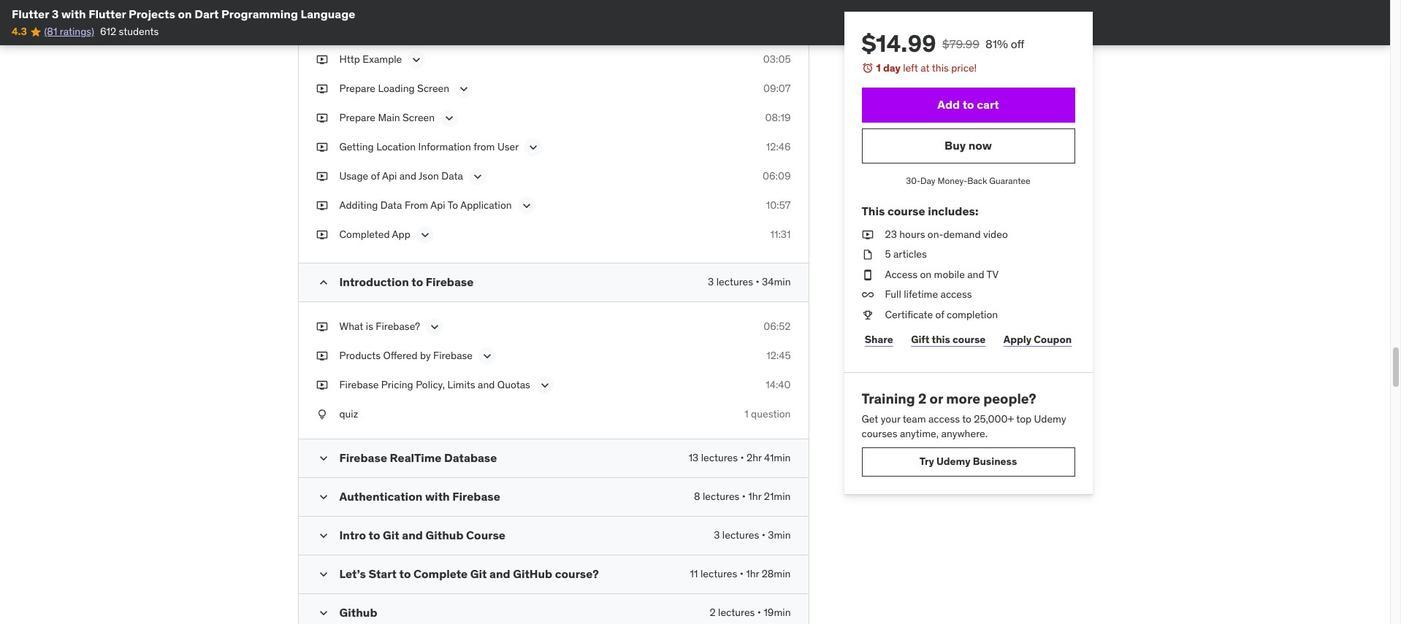 Task type: vqa. For each thing, say whether or not it's contained in the screenshot.
question
yes



Task type: describe. For each thing, give the bounding box(es) containing it.
0 vertical spatial api
[[382, 169, 397, 183]]

21min
[[764, 491, 791, 504]]

add to cart button
[[862, 87, 1076, 122]]

quotas
[[498, 378, 531, 392]]

video
[[984, 228, 1008, 241]]

json
[[419, 169, 439, 183]]

projects
[[129, 7, 175, 21]]

udemy inside 'link'
[[937, 455, 971, 469]]

xsmall image for usage of api and json data
[[316, 169, 328, 184]]

let's start to complete git and github course?
[[340, 567, 599, 582]]

firebase realtime database
[[340, 451, 497, 466]]

8 lectures • 1hr 21min
[[694, 491, 791, 504]]

authentication
[[340, 490, 423, 505]]

complete
[[414, 567, 468, 582]]

additing data from api to application
[[340, 199, 512, 212]]

2 flutter from the left
[[89, 7, 126, 21]]

show lecture description image for firebase pricing policy, limits and quotas
[[538, 378, 552, 393]]

is
[[366, 320, 373, 333]]

main
[[378, 111, 400, 124]]

quiz
[[340, 408, 358, 421]]

small image for github
[[316, 607, 331, 622]]

gift
[[912, 333, 930, 347]]

and for json
[[400, 169, 417, 183]]

1 for 1 day left at this price!
[[877, 61, 881, 75]]

small image for firebase
[[316, 452, 331, 467]]

http inside 'weather app with http' dropdown button
[[443, 7, 469, 22]]

people?
[[984, 390, 1037, 408]]

to for introduction to firebase
[[412, 275, 423, 289]]

prepare loading screen
[[340, 82, 450, 95]]

business
[[973, 455, 1018, 469]]

5 articles
[[885, 248, 927, 261]]

course
[[466, 529, 506, 543]]

students
[[119, 25, 159, 38]]

• for introduction to firebase
[[756, 275, 760, 289]]

xsmall image up share at right
[[862, 308, 874, 323]]

show lecture description image for additing data from api to application
[[519, 199, 534, 213]]

small image for let's start to complete git and github course?
[[316, 568, 331, 583]]

app for completed
[[392, 228, 411, 241]]

to for intro to git and github course
[[369, 529, 380, 543]]

and right "limits"
[[478, 378, 495, 392]]

1 vertical spatial api
[[431, 199, 446, 212]]

off
[[1011, 37, 1025, 51]]

back
[[968, 175, 988, 186]]

0 vertical spatial git
[[383, 529, 400, 543]]

03:05
[[764, 52, 791, 66]]

show lecture description image for getting location information from user
[[526, 140, 541, 155]]

buy
[[945, 138, 966, 153]]

0 horizontal spatial on
[[178, 7, 192, 21]]

information
[[418, 140, 471, 153]]

apply
[[1004, 333, 1032, 347]]

what
[[340, 320, 364, 333]]

authentication with firebase
[[340, 490, 501, 505]]

• for let's start to complete git and github course?
[[740, 568, 744, 581]]

getting
[[340, 140, 374, 153]]

to for add to cart
[[963, 97, 975, 112]]

show lecture description image for http example
[[410, 52, 424, 67]]

with
[[414, 7, 441, 22]]

3 for intro to git and github course
[[714, 529, 720, 543]]

(81
[[44, 25, 57, 38]]

this
[[862, 204, 885, 219]]

show lecture description image for what is firebase?
[[428, 320, 442, 335]]

apply coupon button
[[1001, 326, 1076, 355]]

1 horizontal spatial github
[[426, 529, 464, 543]]

usage
[[340, 169, 369, 183]]

add to cart
[[938, 97, 1000, 112]]

introduction to firebase
[[340, 275, 474, 289]]

screen for prepare main screen
[[403, 111, 435, 124]]

full
[[885, 288, 902, 301]]

19min
[[764, 607, 791, 620]]

user
[[498, 140, 519, 153]]

06:52
[[764, 320, 791, 333]]

includes:
[[928, 204, 979, 219]]

products
[[340, 349, 381, 362]]

xsmall image for http example
[[316, 52, 328, 67]]

training
[[862, 390, 916, 408]]

0 vertical spatial 3
[[52, 7, 59, 21]]

completed app
[[340, 228, 411, 241]]

prepare for prepare loading screen
[[340, 82, 376, 95]]

coupon
[[1034, 333, 1072, 347]]

language
[[301, 7, 356, 21]]

show lecture description image for completed app
[[418, 228, 433, 242]]

1 flutter from the left
[[12, 7, 49, 21]]

access inside training 2 or more people? get your team access to 25,000+ top udemy courses anytime, anywhere.
[[929, 413, 960, 426]]

13
[[689, 452, 699, 465]]

0 vertical spatial access
[[941, 288, 973, 301]]

app for weather
[[389, 7, 412, 22]]

1hr for authentication with firebase
[[749, 491, 762, 504]]

11
[[690, 568, 698, 581]]

lectures for intro to git and github course
[[723, 529, 760, 543]]

or
[[930, 390, 944, 408]]

11:31
[[771, 228, 791, 241]]

12:46
[[767, 140, 791, 153]]

lectures for firebase realtime database
[[701, 452, 738, 465]]

articles
[[894, 248, 927, 261]]

hours
[[900, 228, 926, 241]]

what is firebase?
[[340, 320, 420, 333]]

0 horizontal spatial with
[[61, 7, 86, 21]]

courses
[[862, 428, 898, 441]]

1 vertical spatial data
[[381, 199, 402, 212]]

• for github
[[758, 607, 762, 620]]

buy now
[[945, 138, 993, 153]]

06:09
[[763, 169, 791, 183]]

1 small image from the top
[[316, 8, 331, 22]]

$79.99
[[943, 37, 980, 51]]

3 for introduction to firebase
[[708, 275, 714, 289]]

apply coupon
[[1004, 333, 1072, 347]]

show lecture description image for prepare loading screen
[[457, 82, 472, 96]]

realtime
[[390, 451, 442, 466]]

to inside training 2 or more people? get your team access to 25,000+ top udemy courses anytime, anywhere.
[[963, 413, 972, 426]]

lectures for github
[[718, 607, 755, 620]]

2 this from the top
[[932, 333, 951, 347]]

example
[[363, 52, 402, 66]]

let's
[[340, 567, 366, 582]]

http example
[[340, 52, 402, 66]]

to right "start"
[[399, 567, 411, 582]]

prepare main screen
[[340, 111, 435, 124]]

3 lectures • 34min
[[708, 275, 791, 289]]

xsmall image for additing data from api to application
[[316, 199, 328, 213]]

money-
[[938, 175, 968, 186]]

• for firebase realtime database
[[741, 452, 745, 465]]

$14.99
[[862, 29, 937, 58]]

completed
[[340, 228, 390, 241]]

firebase?
[[376, 320, 420, 333]]

anywhere.
[[942, 428, 988, 441]]

0 horizontal spatial github
[[340, 606, 378, 621]]

1 vertical spatial git
[[471, 567, 487, 582]]

612 students
[[100, 25, 159, 38]]



Task type: locate. For each thing, give the bounding box(es) containing it.
git right intro
[[383, 529, 400, 543]]

lectures for let's start to complete git and github course?
[[701, 568, 738, 581]]

show lecture description image
[[457, 82, 472, 96], [442, 111, 457, 126], [519, 199, 534, 213], [418, 228, 433, 242]]

xsmall image left "completed"
[[316, 228, 328, 242]]

2 left or
[[919, 390, 927, 408]]

to right introduction
[[412, 275, 423, 289]]

database
[[444, 451, 497, 466]]

xsmall image
[[316, 52, 328, 67], [316, 111, 328, 125], [316, 169, 328, 184], [316, 199, 328, 213], [316, 228, 328, 242], [862, 308, 874, 323], [316, 320, 328, 334]]

xsmall image for prepare main screen
[[316, 111, 328, 125]]

and left github in the bottom left of the page
[[490, 567, 511, 582]]

flutter up 4.3
[[12, 7, 49, 21]]

left
[[904, 61, 919, 75]]

1 horizontal spatial data
[[442, 169, 463, 183]]

xsmall image left prepare main screen
[[316, 111, 328, 125]]

udemy right try
[[937, 455, 971, 469]]

25,000+
[[975, 413, 1015, 426]]

small image
[[316, 452, 331, 467], [316, 491, 331, 505], [316, 529, 331, 544]]

data right json
[[442, 169, 463, 183]]

xsmall image for what is firebase?
[[316, 320, 328, 334]]

0 vertical spatial with
[[61, 7, 86, 21]]

2 small image from the top
[[316, 491, 331, 505]]

of for completion
[[936, 308, 945, 322]]

getting location information from user
[[340, 140, 519, 153]]

0 vertical spatial on
[[178, 7, 192, 21]]

flutter
[[12, 7, 49, 21], [89, 7, 126, 21]]

2 lectures • 19min
[[710, 607, 791, 620]]

access down mobile
[[941, 288, 973, 301]]

to right intro
[[369, 529, 380, 543]]

1hr for let's start to complete git and github course?
[[746, 568, 760, 581]]

of down "full lifetime access"
[[936, 308, 945, 322]]

1 vertical spatial 1
[[745, 408, 749, 421]]

1 horizontal spatial api
[[431, 199, 446, 212]]

udemy inside training 2 or more people? get your team access to 25,000+ top udemy courses anytime, anywhere.
[[1035, 413, 1067, 426]]

0 horizontal spatial 1
[[745, 408, 749, 421]]

0 vertical spatial this
[[932, 61, 949, 75]]

completion
[[947, 308, 999, 322]]

screen
[[417, 82, 450, 95], [403, 111, 435, 124]]

0 horizontal spatial flutter
[[12, 7, 49, 21]]

app
[[389, 7, 412, 22], [392, 228, 411, 241]]

1 vertical spatial this
[[932, 333, 951, 347]]

1 day left at this price!
[[877, 61, 977, 75]]

limits
[[448, 378, 476, 392]]

lectures left 3min
[[723, 529, 760, 543]]

1 small image from the top
[[316, 452, 331, 467]]

1 horizontal spatial on
[[921, 268, 932, 281]]

this course includes:
[[862, 204, 979, 219]]

try
[[920, 455, 935, 469]]

http right with at the top
[[443, 7, 469, 22]]

from
[[474, 140, 495, 153]]

prepare up getting
[[340, 111, 376, 124]]

and for github
[[402, 529, 423, 543]]

0 vertical spatial prepare
[[340, 82, 376, 95]]

certificate
[[885, 308, 933, 322]]

anytime,
[[900, 428, 939, 441]]

34min
[[762, 275, 791, 289]]

1 question
[[745, 408, 791, 421]]

1 vertical spatial course
[[953, 333, 986, 347]]

access down or
[[929, 413, 960, 426]]

and left json
[[400, 169, 417, 183]]

1 prepare from the top
[[340, 82, 376, 95]]

git
[[383, 529, 400, 543], [471, 567, 487, 582]]

0 vertical spatial course
[[888, 204, 926, 219]]

1 vertical spatial prepare
[[340, 111, 376, 124]]

1 for 1 question
[[745, 408, 749, 421]]

0 vertical spatial 2
[[919, 390, 927, 408]]

access on mobile and tv
[[885, 268, 999, 281]]

1 horizontal spatial with
[[425, 490, 450, 505]]

09:07
[[764, 82, 791, 95]]

access
[[941, 288, 973, 301], [929, 413, 960, 426]]

your
[[881, 413, 901, 426]]

0 horizontal spatial of
[[371, 169, 380, 183]]

show lecture description image up by at the bottom left
[[428, 320, 442, 335]]

0 horizontal spatial api
[[382, 169, 397, 183]]

• left 21min
[[742, 491, 746, 504]]

of for api
[[371, 169, 380, 183]]

2 vertical spatial 3
[[714, 529, 720, 543]]

udemy
[[1035, 413, 1067, 426], [937, 455, 971, 469]]

0 vertical spatial small image
[[316, 452, 331, 467]]

xsmall image
[[316, 82, 328, 96], [316, 140, 328, 154], [862, 228, 874, 242], [862, 248, 874, 262], [862, 268, 874, 282], [862, 288, 874, 303], [316, 349, 328, 363], [316, 378, 328, 393], [316, 408, 328, 422]]

location
[[377, 140, 416, 153]]

1 vertical spatial on
[[921, 268, 932, 281]]

small image for intro
[[316, 529, 331, 544]]

0 horizontal spatial data
[[381, 199, 402, 212]]

81%
[[986, 37, 1009, 51]]

0 horizontal spatial 2
[[710, 607, 716, 620]]

lectures left 34min
[[717, 275, 754, 289]]

4 small image from the top
[[316, 607, 331, 622]]

intro
[[340, 529, 366, 543]]

• for intro to git and github course
[[762, 529, 766, 543]]

14:40
[[766, 378, 791, 392]]

offered
[[383, 349, 418, 362]]

xsmall image left usage
[[316, 169, 328, 184]]

1 vertical spatial github
[[340, 606, 378, 621]]

1 horizontal spatial udemy
[[1035, 413, 1067, 426]]

11 lectures • 1hr 28min
[[690, 568, 791, 581]]

1 vertical spatial screen
[[403, 111, 435, 124]]

lifetime
[[904, 288, 939, 301]]

tv
[[987, 268, 999, 281]]

on
[[178, 7, 192, 21], [921, 268, 932, 281]]

screen for prepare loading screen
[[417, 82, 450, 95]]

prepare down http example
[[340, 82, 376, 95]]

gift this course
[[912, 333, 986, 347]]

1 horizontal spatial flutter
[[89, 7, 126, 21]]

gift this course link
[[908, 326, 989, 355]]

1hr left 28min
[[746, 568, 760, 581]]

show lecture description image right the 'user'
[[526, 140, 541, 155]]

screen right loading
[[417, 82, 450, 95]]

api down location
[[382, 169, 397, 183]]

udemy right "top"
[[1035, 413, 1067, 426]]

full lifetime access
[[885, 288, 973, 301]]

more
[[947, 390, 981, 408]]

small image for authentication
[[316, 491, 331, 505]]

• left 28min
[[740, 568, 744, 581]]

1 horizontal spatial http
[[443, 7, 469, 22]]

try udemy business link
[[862, 448, 1076, 477]]

0 vertical spatial github
[[426, 529, 464, 543]]

0 vertical spatial of
[[371, 169, 380, 183]]

0 horizontal spatial http
[[340, 52, 360, 66]]

28min
[[762, 568, 791, 581]]

0 horizontal spatial udemy
[[937, 455, 971, 469]]

share
[[865, 333, 894, 347]]

to up anywhere.
[[963, 413, 972, 426]]

team
[[903, 413, 926, 426]]

1 horizontal spatial git
[[471, 567, 487, 582]]

show lecture description image right quotas
[[538, 378, 552, 393]]

small image
[[316, 8, 331, 22], [316, 275, 331, 290], [316, 568, 331, 583], [316, 607, 331, 622]]

2hr
[[747, 452, 762, 465]]

1 right alarm image
[[877, 61, 881, 75]]

30-day money-back guarantee
[[907, 175, 1031, 186]]

0 horizontal spatial git
[[383, 529, 400, 543]]

show lecture description image up application
[[471, 169, 485, 184]]

git right complete on the left bottom of the page
[[471, 567, 487, 582]]

show lecture description image right example
[[410, 52, 424, 67]]

2 small image from the top
[[316, 275, 331, 290]]

1 this from the top
[[932, 61, 949, 75]]

on up "full lifetime access"
[[921, 268, 932, 281]]

course down completion at the right of the page
[[953, 333, 986, 347]]

on left the dart
[[178, 7, 192, 21]]

1 vertical spatial with
[[425, 490, 450, 505]]

lectures right the 8
[[703, 491, 740, 504]]

and down authentication with firebase
[[402, 529, 423, 543]]

3 small image from the top
[[316, 568, 331, 583]]

usage of api and json data
[[340, 169, 463, 183]]

xsmall image left additing
[[316, 199, 328, 213]]

firebase pricing policy, limits and quotas
[[340, 378, 531, 392]]

show lecture description image up firebase pricing policy, limits and quotas
[[480, 349, 495, 364]]

to
[[448, 199, 458, 212]]

alarm image
[[862, 62, 874, 74]]

lectures for introduction to firebase
[[717, 275, 754, 289]]

http left example
[[340, 52, 360, 66]]

1hr left 21min
[[749, 491, 762, 504]]

guarantee
[[990, 175, 1031, 186]]

app inside dropdown button
[[389, 7, 412, 22]]

5
[[885, 248, 891, 261]]

1 vertical spatial of
[[936, 308, 945, 322]]

data
[[442, 169, 463, 183], [381, 199, 402, 212]]

1 left question
[[745, 408, 749, 421]]

lectures down 11 lectures • 1hr 28min
[[718, 607, 755, 620]]

13 lectures • 2hr 41min
[[689, 452, 791, 465]]

• left '19min'
[[758, 607, 762, 620]]

intro to git and github course
[[340, 529, 506, 543]]

and for tv
[[968, 268, 985, 281]]

screen right "main"
[[403, 111, 435, 124]]

weather app with http
[[340, 7, 469, 22]]

training 2 or more people? get your team access to 25,000+ top udemy courses anytime, anywhere.
[[862, 390, 1067, 441]]

try udemy business
[[920, 455, 1018, 469]]

3 up 11 lectures • 1hr 28min
[[714, 529, 720, 543]]

small image for introduction to firebase
[[316, 275, 331, 290]]

1 vertical spatial access
[[929, 413, 960, 426]]

to left cart
[[963, 97, 975, 112]]

612
[[100, 25, 116, 38]]

ratings)
[[60, 25, 94, 38]]

data left the from
[[381, 199, 402, 212]]

3 small image from the top
[[316, 529, 331, 544]]

loading
[[378, 82, 415, 95]]

(81 ratings)
[[44, 25, 94, 38]]

and
[[400, 169, 417, 183], [968, 268, 985, 281], [478, 378, 495, 392], [402, 529, 423, 543], [490, 567, 511, 582]]

github up complete on the left bottom of the page
[[426, 529, 464, 543]]

app left with at the top
[[389, 7, 412, 22]]

show lecture description image for prepare main screen
[[442, 111, 457, 126]]

with up intro to git and github course
[[425, 490, 450, 505]]

course up hours at the right top of page
[[888, 204, 926, 219]]

3min
[[768, 529, 791, 543]]

4.3
[[12, 25, 27, 38]]

1 horizontal spatial of
[[936, 308, 945, 322]]

0 vertical spatial data
[[442, 169, 463, 183]]

share button
[[862, 326, 897, 355]]

this right gift
[[932, 333, 951, 347]]

1 vertical spatial http
[[340, 52, 360, 66]]

3 left 34min
[[708, 275, 714, 289]]

1 vertical spatial udemy
[[937, 455, 971, 469]]

0 horizontal spatial course
[[888, 204, 926, 219]]

github down let's
[[340, 606, 378, 621]]

xsmall image down 'language'
[[316, 52, 328, 67]]

10:57
[[767, 199, 791, 212]]

xsmall image left what
[[316, 320, 328, 334]]

xsmall image for completed app
[[316, 228, 328, 242]]

1 vertical spatial 3
[[708, 275, 714, 289]]

1 vertical spatial 2
[[710, 607, 716, 620]]

1 horizontal spatial 1
[[877, 61, 881, 75]]

flutter up 612
[[89, 7, 126, 21]]

0 vertical spatial udemy
[[1035, 413, 1067, 426]]

0 vertical spatial 1hr
[[749, 491, 762, 504]]

github
[[513, 567, 553, 582]]

1 vertical spatial small image
[[316, 491, 331, 505]]

show lecture description image for products offered by firebase
[[480, 349, 495, 364]]

demand
[[944, 228, 981, 241]]

2
[[919, 390, 927, 408], [710, 607, 716, 620]]

12:45
[[767, 349, 791, 362]]

0 vertical spatial screen
[[417, 82, 450, 95]]

to inside 'add to cart' button
[[963, 97, 975, 112]]

api left to
[[431, 199, 446, 212]]

1 horizontal spatial course
[[953, 333, 986, 347]]

and left 'tv'
[[968, 268, 985, 281]]

0 vertical spatial http
[[443, 7, 469, 22]]

weather
[[340, 7, 387, 22]]

2 prepare from the top
[[340, 111, 376, 124]]

lectures for authentication with firebase
[[703, 491, 740, 504]]

2 inside training 2 or more people? get your team access to 25,000+ top udemy courses anytime, anywhere.
[[919, 390, 927, 408]]

prepare for prepare main screen
[[340, 111, 376, 124]]

• for authentication with firebase
[[742, 491, 746, 504]]

3 up (81
[[52, 7, 59, 21]]

with up 'ratings)'
[[61, 7, 86, 21]]

firebase
[[426, 275, 474, 289], [433, 349, 473, 362], [340, 378, 379, 392], [340, 451, 387, 466], [453, 490, 501, 505]]

23 hours on-demand video
[[885, 228, 1008, 241]]

• left 34min
[[756, 275, 760, 289]]

cart
[[977, 97, 1000, 112]]

get
[[862, 413, 879, 426]]

of right usage
[[371, 169, 380, 183]]

1 vertical spatial 1hr
[[746, 568, 760, 581]]

1 horizontal spatial 2
[[919, 390, 927, 408]]

access
[[885, 268, 918, 281]]

this right the at
[[932, 61, 949, 75]]

2 vertical spatial small image
[[316, 529, 331, 544]]

• left 3min
[[762, 529, 766, 543]]

0 vertical spatial app
[[389, 7, 412, 22]]

1 vertical spatial app
[[392, 228, 411, 241]]

show lecture description image
[[410, 52, 424, 67], [526, 140, 541, 155], [471, 169, 485, 184], [428, 320, 442, 335], [480, 349, 495, 364], [538, 378, 552, 393]]

app down the from
[[392, 228, 411, 241]]

0 vertical spatial 1
[[877, 61, 881, 75]]

2 down 11 lectures • 1hr 28min
[[710, 607, 716, 620]]

show lecture description image for usage of api and json data
[[471, 169, 485, 184]]

lectures right the 11 at the left of the page
[[701, 568, 738, 581]]

from
[[405, 199, 428, 212]]

buy now button
[[862, 128, 1076, 163]]

lectures right 13
[[701, 452, 738, 465]]

• left 2hr
[[741, 452, 745, 465]]

start
[[369, 567, 397, 582]]



